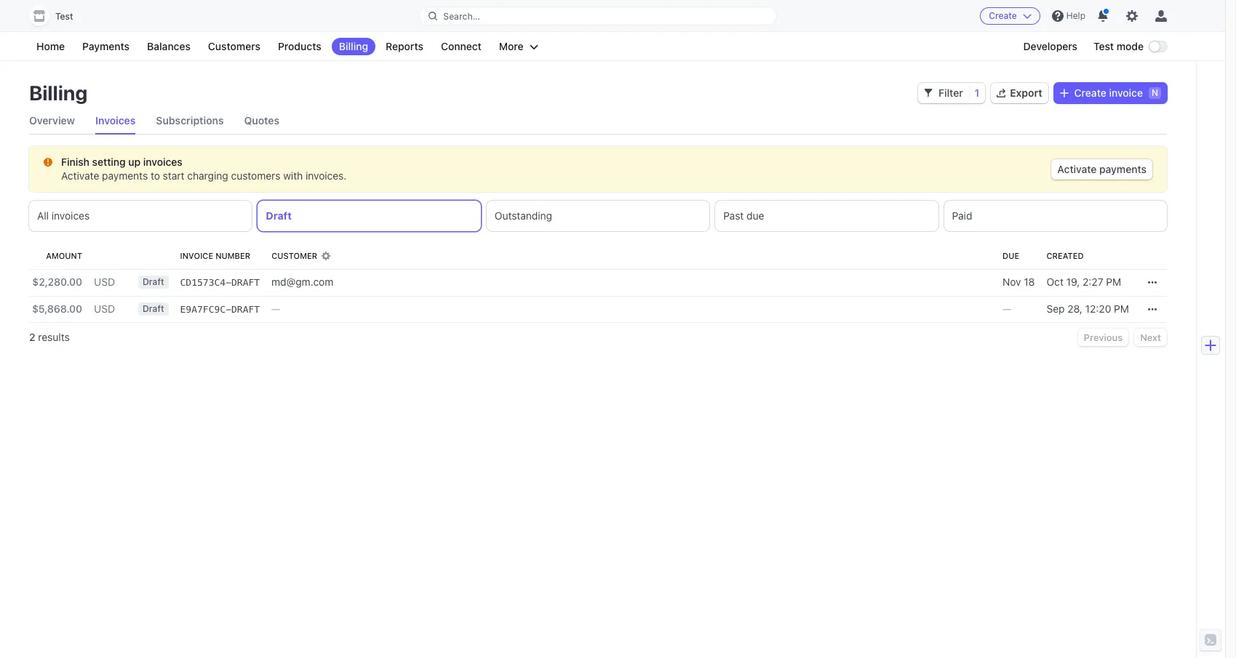 Task type: vqa. For each thing, say whether or not it's contained in the screenshot.
time period.
no



Task type: describe. For each thing, give the bounding box(es) containing it.
overview
[[29, 114, 75, 127]]

invoice
[[1110, 87, 1144, 99]]

1 — from the left
[[272, 303, 280, 315]]

help
[[1067, 10, 1086, 21]]

products link
[[271, 38, 329, 55]]

results
[[38, 331, 70, 344]]

payments
[[82, 40, 130, 52]]

create for create
[[990, 10, 1018, 21]]

test mode
[[1094, 40, 1144, 52]]

draft for —
[[143, 304, 164, 315]]

1 — link from the left
[[266, 296, 997, 323]]

2:27
[[1083, 276, 1104, 288]]

all invoices button
[[29, 201, 252, 232]]

18
[[1025, 276, 1036, 288]]

invoice
[[180, 251, 213, 261]]

help button
[[1047, 4, 1092, 28]]

number
[[216, 251, 251, 261]]

invoices link
[[95, 108, 136, 134]]

$2,280.00 link
[[29, 269, 88, 296]]

up
[[128, 156, 141, 168]]

due
[[747, 210, 765, 222]]

balances
[[147, 40, 191, 52]]

reports link
[[379, 38, 431, 55]]

outstanding button
[[487, 201, 710, 232]]

2 vertical spatial svg image
[[1149, 305, 1158, 314]]

2 — link from the left
[[997, 296, 1041, 323]]

create invoice
[[1075, 87, 1144, 99]]

past due button
[[716, 201, 939, 232]]

invoices
[[95, 114, 136, 127]]

start
[[163, 170, 185, 182]]

1 horizontal spatial activate
[[1058, 163, 1097, 175]]

finish setting up invoices activate payments to start charging customers with invoices.
[[61, 156, 347, 182]]

export
[[1011, 87, 1043, 99]]

usd for $2,280.00
[[94, 276, 115, 288]]

subscriptions link
[[156, 108, 224, 134]]

subscriptions
[[156, 114, 224, 127]]

connect link
[[434, 38, 489, 55]]

oct 19, 2:27 pm
[[1047, 276, 1122, 288]]

billing link
[[332, 38, 376, 55]]

none search field containing /
[[420, 7, 777, 25]]

all
[[37, 210, 49, 222]]

1 vertical spatial svg image
[[1149, 278, 1158, 287]]

e9a7fc9c-draft link
[[174, 296, 266, 323]]

more
[[499, 40, 524, 52]]

payments inside activate payments link
[[1100, 163, 1147, 175]]

all invoices
[[37, 210, 90, 222]]

past due
[[724, 210, 765, 222]]

sep 28, 12:20 pm
[[1047, 303, 1130, 315]]

test for test
[[55, 11, 73, 22]]

overview link
[[29, 108, 75, 134]]

developers link
[[1017, 38, 1086, 55]]

draft for md@gm.com
[[143, 277, 164, 288]]

home link
[[29, 38, 72, 55]]

paid button
[[945, 201, 1168, 232]]

past
[[724, 210, 744, 222]]

e9a7fc9c-
[[180, 304, 232, 315]]

reports
[[386, 40, 424, 52]]

balances link
[[140, 38, 198, 55]]

products
[[278, 40, 322, 52]]

1
[[975, 87, 980, 99]]

quotes
[[244, 114, 280, 127]]

n
[[1152, 87, 1159, 98]]

2 — from the left
[[1003, 303, 1012, 315]]

customers
[[231, 170, 281, 182]]

draft link for $2,280.00
[[133, 269, 174, 296]]

customers link
[[201, 38, 268, 55]]

tab list containing all invoices
[[29, 201, 1168, 232]]

previous
[[1085, 332, 1124, 344]]

paid
[[953, 210, 973, 222]]

sep
[[1047, 303, 1065, 315]]

create button
[[981, 7, 1041, 25]]

1 horizontal spatial billing
[[339, 40, 368, 52]]

cd1573c4-draft
[[180, 277, 260, 288]]

draft button
[[258, 201, 481, 232]]

create for create invoice
[[1075, 87, 1107, 99]]



Task type: locate. For each thing, give the bounding box(es) containing it.
payments link
[[75, 38, 137, 55]]

2 results
[[29, 331, 70, 344]]

usd link
[[88, 269, 121, 296], [88, 296, 121, 323]]

svg image right "export"
[[1061, 89, 1069, 98]]

1 usd from the top
[[94, 276, 115, 288]]

create left invoice
[[1075, 87, 1107, 99]]

1 horizontal spatial test
[[1094, 40, 1115, 52]]

1 horizontal spatial —
[[1003, 303, 1012, 315]]

Search… text field
[[420, 7, 777, 25]]

0 vertical spatial draft
[[266, 210, 292, 222]]

0 vertical spatial invoices
[[143, 156, 183, 168]]

None search field
[[420, 7, 777, 25]]

invoices inside button
[[52, 210, 90, 222]]

test up home
[[55, 11, 73, 22]]

pm for sep 28, 12:20 pm
[[1115, 303, 1130, 315]]

draft inside cd1573c4-draft "link"
[[232, 277, 260, 288]]

svg image
[[925, 89, 933, 98], [1149, 278, 1158, 287]]

0 vertical spatial usd
[[94, 276, 115, 288]]

draft inside e9a7fc9c-draft link
[[232, 304, 260, 315]]

0 horizontal spatial invoices
[[52, 210, 90, 222]]

12:20
[[1086, 303, 1112, 315]]

finish
[[61, 156, 90, 168]]

usd right $5,868.00 link
[[94, 303, 115, 315]]

usd right $2,280.00 link
[[94, 276, 115, 288]]

1 vertical spatial usd
[[94, 303, 115, 315]]

0 vertical spatial create
[[990, 10, 1018, 21]]

1 horizontal spatial invoices
[[143, 156, 183, 168]]

usd link for $5,868.00
[[88, 296, 121, 323]]

activate down finish
[[61, 170, 99, 182]]

2 vertical spatial draft
[[143, 304, 164, 315]]

pm inside sep 28, 12:20 pm link
[[1115, 303, 1130, 315]]

0 vertical spatial pm
[[1107, 276, 1122, 288]]

mode
[[1117, 40, 1144, 52]]

draft link left e9a7fc9c-
[[133, 296, 174, 323]]

export button
[[992, 83, 1049, 103]]

1 draft from the top
[[232, 277, 260, 288]]

next button
[[1135, 329, 1168, 347]]

payments
[[1100, 163, 1147, 175], [102, 170, 148, 182]]

customers
[[208, 40, 261, 52]]

usd link for $2,280.00
[[88, 269, 121, 296]]

invoices right all on the left top of page
[[52, 210, 90, 222]]

0 horizontal spatial test
[[55, 11, 73, 22]]

0 vertical spatial tab list
[[29, 108, 1168, 135]]

2 tab list from the top
[[29, 201, 1168, 232]]

0 horizontal spatial billing
[[29, 81, 88, 105]]

payments inside finish setting up invoices activate payments to start charging customers with invoices.
[[102, 170, 148, 182]]

svg image left finish
[[44, 158, 52, 167]]

activate inside finish setting up invoices activate payments to start charging customers with invoices.
[[61, 170, 99, 182]]

1 vertical spatial test
[[1094, 40, 1115, 52]]

invoices up to on the left top of the page
[[143, 156, 183, 168]]

1 horizontal spatial payments
[[1100, 163, 1147, 175]]

sep 28, 12:20 pm link
[[1041, 296, 1136, 323]]

1 vertical spatial draft
[[232, 304, 260, 315]]

draft left cd1573c4-
[[143, 277, 164, 288]]

draft left e9a7fc9c-
[[143, 304, 164, 315]]

draft
[[266, 210, 292, 222], [143, 277, 164, 288], [143, 304, 164, 315]]

0 horizontal spatial payments
[[102, 170, 148, 182]]

1 vertical spatial pm
[[1115, 303, 1130, 315]]

2 draft link from the top
[[133, 296, 174, 323]]

1 vertical spatial create
[[1075, 87, 1107, 99]]

test button
[[29, 6, 88, 26]]

create inside button
[[990, 10, 1018, 21]]

1 vertical spatial invoices
[[52, 210, 90, 222]]

next
[[1141, 332, 1162, 344]]

0 vertical spatial svg image
[[925, 89, 933, 98]]

draft for —
[[232, 304, 260, 315]]

quotes link
[[244, 108, 280, 134]]

create up developers link
[[990, 10, 1018, 21]]

/
[[758, 10, 763, 21]]

2 usd link from the top
[[88, 296, 121, 323]]

billing left reports on the top left of the page
[[339, 40, 368, 52]]

oct
[[1047, 276, 1064, 288]]

developers
[[1024, 40, 1078, 52]]

1 horizontal spatial svg image
[[1149, 278, 1158, 287]]

tab list
[[29, 108, 1168, 135], [29, 201, 1168, 232]]

— link
[[266, 296, 997, 323], [997, 296, 1041, 323]]

activate payments link
[[1052, 159, 1153, 180]]

0 vertical spatial test
[[55, 11, 73, 22]]

0 horizontal spatial activate
[[61, 170, 99, 182]]

home
[[36, 40, 65, 52]]

test for test mode
[[1094, 40, 1115, 52]]

amount
[[46, 251, 82, 261]]

nov 18
[[1003, 276, 1036, 288]]

0 vertical spatial billing
[[339, 40, 368, 52]]

—
[[272, 303, 280, 315], [1003, 303, 1012, 315]]

pm right 2:27
[[1107, 276, 1122, 288]]

$2,280.00
[[32, 276, 82, 288]]

search…
[[444, 11, 480, 21]]

1 horizontal spatial create
[[1075, 87, 1107, 99]]

usd
[[94, 276, 115, 288], [94, 303, 115, 315]]

draft for md@gm.com
[[232, 277, 260, 288]]

svg image up next
[[1149, 278, 1158, 287]]

nov 18 link
[[997, 269, 1041, 296]]

— down md@gm.com
[[272, 303, 280, 315]]

pm inside 'oct 19, 2:27 pm' link
[[1107, 276, 1122, 288]]

test inside "button"
[[55, 11, 73, 22]]

28,
[[1068, 303, 1083, 315]]

billing up overview
[[29, 81, 88, 105]]

invoices
[[143, 156, 183, 168], [52, 210, 90, 222]]

draft inside button
[[266, 210, 292, 222]]

activate up 'paid' "button"
[[1058, 163, 1097, 175]]

1 draft link from the top
[[133, 269, 174, 296]]

pm right 12:20
[[1115, 303, 1130, 315]]

svg image up next
[[1149, 305, 1158, 314]]

notifications image
[[1098, 10, 1110, 22]]

md@gm.com link
[[266, 269, 997, 296]]

0 vertical spatial svg image
[[1061, 89, 1069, 98]]

0 horizontal spatial —
[[272, 303, 280, 315]]

to
[[151, 170, 160, 182]]

md@gm.com
[[272, 276, 334, 288]]

draft down number
[[232, 277, 260, 288]]

0 vertical spatial draft
[[232, 277, 260, 288]]

2
[[29, 331, 35, 344]]

charging
[[187, 170, 228, 182]]

— down nov
[[1003, 303, 1012, 315]]

draft down with
[[266, 210, 292, 222]]

due
[[1003, 251, 1020, 261]]

more button
[[492, 38, 546, 55]]

invoice number
[[180, 251, 251, 261]]

outstanding
[[495, 210, 553, 222]]

customer
[[272, 251, 317, 261]]

with
[[283, 170, 303, 182]]

1 vertical spatial billing
[[29, 81, 88, 105]]

0 horizontal spatial create
[[990, 10, 1018, 21]]

invoices inside finish setting up invoices activate payments to start charging customers with invoices.
[[143, 156, 183, 168]]

$5,868.00 link
[[29, 296, 88, 323]]

draft link
[[133, 269, 174, 296], [133, 296, 174, 323]]

draft
[[232, 277, 260, 288], [232, 304, 260, 315]]

draft down cd1573c4-draft "link"
[[232, 304, 260, 315]]

svg image
[[1061, 89, 1069, 98], [44, 158, 52, 167], [1149, 305, 1158, 314]]

1 vertical spatial svg image
[[44, 158, 52, 167]]

oct 19, 2:27 pm link
[[1041, 269, 1136, 296]]

2 usd from the top
[[94, 303, 115, 315]]

$5,868.00
[[32, 303, 82, 315]]

draft link left cd1573c4-
[[133, 269, 174, 296]]

1 vertical spatial tab list
[[29, 201, 1168, 232]]

filter
[[939, 87, 964, 99]]

setting
[[92, 156, 126, 168]]

1 tab list from the top
[[29, 108, 1168, 135]]

draft link for $5,868.00
[[133, 296, 174, 323]]

1 vertical spatial draft
[[143, 277, 164, 288]]

created
[[1047, 251, 1084, 261]]

pm for oct 19, 2:27 pm
[[1107, 276, 1122, 288]]

usd link right $5,868.00
[[88, 296, 121, 323]]

usd for $5,868.00
[[94, 303, 115, 315]]

1 usd link from the top
[[88, 269, 121, 296]]

2 horizontal spatial svg image
[[1149, 305, 1158, 314]]

svg image left filter
[[925, 89, 933, 98]]

cd1573c4-
[[180, 277, 232, 288]]

0 horizontal spatial svg image
[[925, 89, 933, 98]]

tab list containing overview
[[29, 108, 1168, 135]]

e9a7fc9c-draft
[[180, 304, 260, 315]]

19,
[[1067, 276, 1081, 288]]

2 draft from the top
[[232, 304, 260, 315]]

invoices.
[[306, 170, 347, 182]]

cd1573c4-draft link
[[174, 269, 266, 296]]

usd link right $2,280.00
[[88, 269, 121, 296]]

billing
[[339, 40, 368, 52], [29, 81, 88, 105]]

activate payments
[[1058, 163, 1147, 175]]

0 horizontal spatial svg image
[[44, 158, 52, 167]]

previous button
[[1079, 329, 1129, 347]]

create
[[990, 10, 1018, 21], [1075, 87, 1107, 99]]

test left mode at the right top of the page
[[1094, 40, 1115, 52]]

1 horizontal spatial svg image
[[1061, 89, 1069, 98]]



